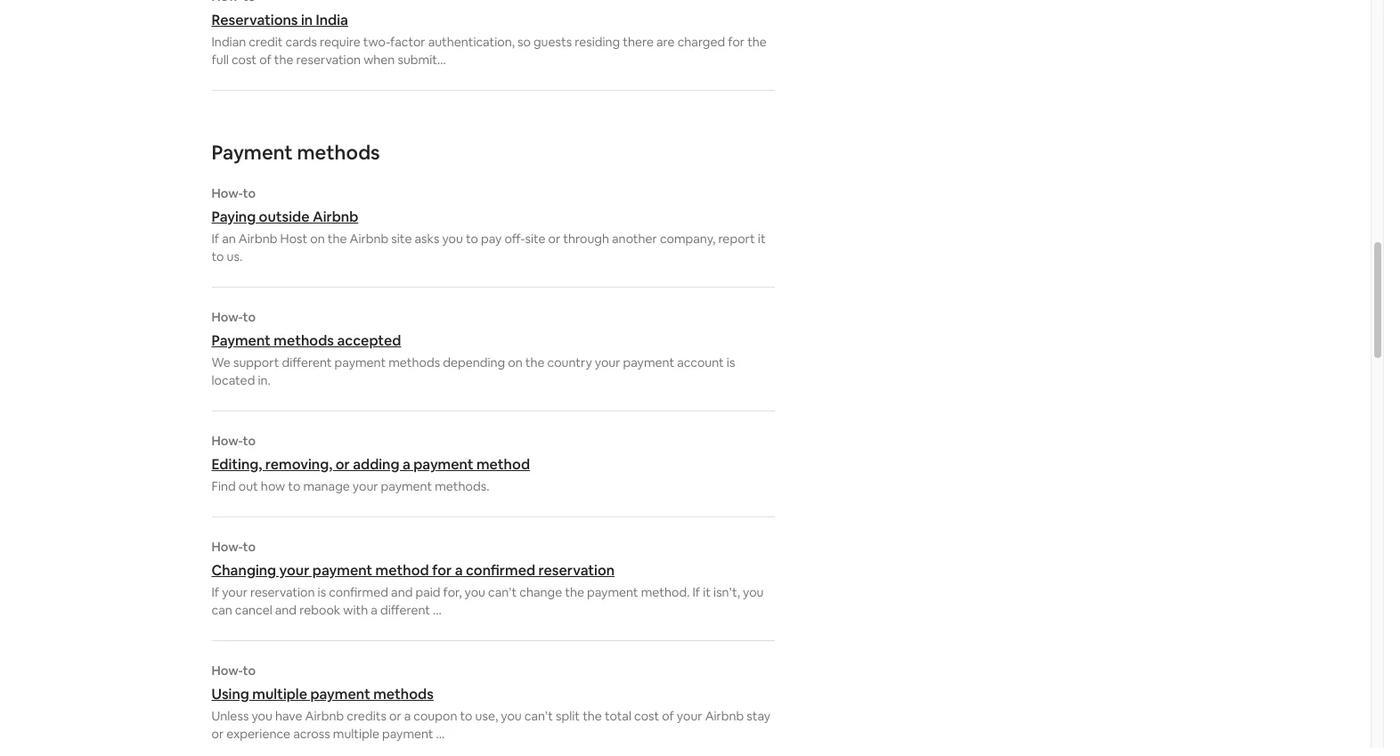 Task type: locate. For each thing, give the bounding box(es) containing it.
of
[[259, 52, 272, 68], [662, 708, 674, 725]]

0 vertical spatial on
[[310, 231, 325, 247]]

0 vertical spatial for
[[728, 34, 745, 50]]

to up paying
[[243, 185, 256, 201]]

your down "adding"
[[353, 479, 378, 495]]

confirmed up change
[[466, 561, 536, 580]]

0 vertical spatial of
[[259, 52, 272, 68]]

2 vertical spatial reservation
[[250, 585, 315, 601]]

experience
[[227, 726, 291, 742]]

1 vertical spatial of
[[662, 708, 674, 725]]

an
[[222, 231, 236, 247]]

factor
[[390, 34, 426, 50]]

to left us.
[[212, 249, 224, 265]]

1 horizontal spatial can't
[[525, 708, 553, 725]]

so
[[518, 34, 531, 50]]

it right report at right
[[758, 231, 766, 247]]

2 how- from the top
[[212, 309, 243, 325]]

0 horizontal spatial method
[[376, 561, 429, 580]]

to
[[243, 185, 256, 201], [466, 231, 478, 247], [212, 249, 224, 265], [243, 309, 256, 325], [243, 433, 256, 449], [288, 479, 301, 495], [243, 539, 256, 555], [243, 663, 256, 679], [460, 708, 473, 725]]

1 horizontal spatial is
[[727, 355, 736, 371]]

methods up support
[[274, 332, 334, 350]]

for right the charged
[[728, 34, 745, 50]]

payment up paying
[[212, 140, 293, 165]]

0 vertical spatial can't
[[488, 585, 517, 601]]

your up can
[[222, 585, 248, 601]]

confirmed up with
[[329, 585, 389, 601]]

how- for editing,
[[212, 433, 243, 449]]

0 horizontal spatial and
[[275, 602, 297, 618]]

if
[[212, 231, 219, 247], [212, 585, 219, 601], [693, 585, 701, 601]]

how- up paying
[[212, 185, 243, 201]]

using
[[212, 685, 249, 704]]

payment up methods. at the left of the page
[[414, 455, 474, 474]]

1 vertical spatial payment
[[212, 332, 271, 350]]

located
[[212, 373, 255, 389]]

site
[[391, 231, 412, 247], [525, 231, 546, 247]]

it inside how-to paying outside airbnb if an airbnb host on the airbnb site asks you to pay off-site or through another company, report it to us.
[[758, 231, 766, 247]]

1 vertical spatial on
[[508, 355, 523, 371]]

3 how- from the top
[[212, 433, 243, 449]]

or
[[549, 231, 561, 247], [336, 455, 350, 474], [389, 708, 402, 725], [212, 726, 224, 742]]

0 vertical spatial multiple
[[252, 685, 307, 704]]

5 how- from the top
[[212, 663, 243, 679]]

0 horizontal spatial is
[[318, 585, 326, 601]]

how- inside the how-to editing, removing, or adding a payment method find out how to manage your payment methods.
[[212, 433, 243, 449]]

0 vertical spatial different
[[282, 355, 332, 371]]

across
[[293, 726, 330, 742]]

how- inside how-to changing your payment method for a confirmed reservation if your reservation is confirmed and paid for, you can't change the payment method. if it isn't, you can cancel and rebook with a different …
[[212, 539, 243, 555]]

how- inside how-to paying outside airbnb if an airbnb host on the airbnb site asks you to pay off-site or through another company, report it to us.
[[212, 185, 243, 201]]

airbnb left stay on the bottom of the page
[[705, 708, 744, 725]]

or up manage
[[336, 455, 350, 474]]

on down 'payment methods accepted' link
[[508, 355, 523, 371]]

0 horizontal spatial different
[[282, 355, 332, 371]]

1 horizontal spatial on
[[508, 355, 523, 371]]

reservation
[[296, 52, 361, 68], [539, 561, 615, 580], [250, 585, 315, 601]]

payment methods accepted link
[[212, 332, 775, 350]]

to right how
[[288, 479, 301, 495]]

paying outside airbnb element
[[212, 185, 775, 266]]

0 vertical spatial it
[[758, 231, 766, 247]]

1 vertical spatial method
[[376, 561, 429, 580]]

1 horizontal spatial of
[[662, 708, 674, 725]]

of right total
[[662, 708, 674, 725]]

to up support
[[243, 309, 256, 325]]

it
[[758, 231, 766, 247], [703, 585, 711, 601]]

how-to using multiple payment methods unless you have airbnb credits or a coupon to use, you can't split the total cost of your airbnb stay or experience across multiple payment …
[[212, 663, 771, 742]]

1 horizontal spatial for
[[728, 34, 745, 50]]

airbnb left asks
[[350, 231, 389, 247]]

reservation inside "reservations in india indian credit cards require two-factor authentication, so guests residing there are charged for the full cost of the reservation when submit…"
[[296, 52, 361, 68]]

cost right total
[[635, 708, 660, 725]]

method inside how-to changing your payment method for a confirmed reservation if your reservation is confirmed and paid for, you can't change the payment method. if it isn't, you can cancel and rebook with a different …
[[376, 561, 429, 580]]

1 site from the left
[[391, 231, 412, 247]]

editing, removing, or adding a payment method element
[[212, 433, 775, 495]]

method
[[477, 455, 530, 474], [376, 561, 429, 580]]

1 horizontal spatial cost
[[635, 708, 660, 725]]

1 vertical spatial it
[[703, 585, 711, 601]]

cost down indian
[[232, 52, 257, 68]]

of inside "reservations in india indian credit cards require two-factor authentication, so guests residing there are charged for the full cost of the reservation when submit…"
[[259, 52, 272, 68]]

isn't,
[[714, 585, 741, 601]]

use,
[[475, 708, 498, 725]]

a
[[403, 455, 411, 474], [455, 561, 463, 580], [371, 602, 378, 618], [404, 708, 411, 725]]

reservations
[[212, 11, 298, 29]]

payment inside how-to payment methods accepted we support different payment methods depending on the country your payment account is located in.
[[212, 332, 271, 350]]

0 vertical spatial cost
[[232, 52, 257, 68]]

if up can
[[212, 585, 219, 601]]

are
[[657, 34, 675, 50]]

is
[[727, 355, 736, 371], [318, 585, 326, 601]]

1 vertical spatial multiple
[[333, 726, 380, 742]]

changing
[[212, 561, 276, 580]]

company,
[[660, 231, 716, 247]]

on inside how-to paying outside airbnb if an airbnb host on the airbnb site asks you to pay off-site or through another company, report it to us.
[[310, 231, 325, 247]]

payment left method.
[[587, 585, 639, 601]]

guests
[[534, 34, 572, 50]]

can
[[212, 602, 232, 618]]

the right change
[[565, 585, 585, 601]]

0 horizontal spatial cost
[[232, 52, 257, 68]]

multiple up have at the left bottom of the page
[[252, 685, 307, 704]]

and left paid
[[391, 585, 413, 601]]

multiple down 'credits'
[[333, 726, 380, 742]]

us.
[[227, 249, 243, 265]]

1 vertical spatial cost
[[635, 708, 660, 725]]

the
[[748, 34, 767, 50], [274, 52, 294, 68], [328, 231, 347, 247], [526, 355, 545, 371], [565, 585, 585, 601], [583, 708, 602, 725]]

1 how- from the top
[[212, 185, 243, 201]]

4 how- from the top
[[212, 539, 243, 555]]

0 vertical spatial …
[[433, 602, 442, 618]]

site left asks
[[391, 231, 412, 247]]

reservation down require
[[296, 52, 361, 68]]

or inside the how-to editing, removing, or adding a payment method find out how to manage your payment methods.
[[336, 455, 350, 474]]

0 horizontal spatial on
[[310, 231, 325, 247]]

airbnb right an on the left of page
[[239, 231, 278, 247]]

a inside the how-to editing, removing, or adding a payment method find out how to manage your payment methods.
[[403, 455, 411, 474]]

with
[[343, 602, 368, 618]]

methods up coupon
[[374, 685, 434, 704]]

a left coupon
[[404, 708, 411, 725]]

payment down accepted
[[335, 355, 386, 371]]

cards
[[286, 34, 317, 50]]

your
[[595, 355, 621, 371], [353, 479, 378, 495], [279, 561, 310, 580], [222, 585, 248, 601], [677, 708, 703, 725]]

how-to changing your payment method for a confirmed reservation if your reservation is confirmed and paid for, you can't change the payment method. if it isn't, you can cancel and rebook with a different …
[[212, 539, 764, 618]]

you
[[442, 231, 463, 247], [465, 585, 486, 601], [743, 585, 764, 601], [252, 708, 273, 725], [501, 708, 522, 725]]

and
[[391, 585, 413, 601], [275, 602, 297, 618]]

authentication,
[[428, 34, 515, 50]]

0 horizontal spatial can't
[[488, 585, 517, 601]]

your inside the how-to editing, removing, or adding a payment method find out how to manage your payment methods.
[[353, 479, 378, 495]]

1 horizontal spatial different
[[380, 602, 430, 618]]

your left stay on the bottom of the page
[[677, 708, 703, 725]]

how- for using
[[212, 663, 243, 679]]

to up the changing
[[243, 539, 256, 555]]

0 horizontal spatial site
[[391, 231, 412, 247]]

site right pay
[[525, 231, 546, 247]]

to inside how-to changing your payment method for a confirmed reservation if your reservation is confirmed and paid for, you can't change the payment method. if it isn't, you can cancel and rebook with a different …
[[243, 539, 256, 555]]

1 vertical spatial is
[[318, 585, 326, 601]]

the inside 'how-to using multiple payment methods unless you have airbnb credits or a coupon to use, you can't split the total cost of your airbnb stay or experience across multiple payment …'
[[583, 708, 602, 725]]

another
[[612, 231, 658, 247]]

different
[[282, 355, 332, 371], [380, 602, 430, 618]]

payment up support
[[212, 332, 271, 350]]

how- inside how-to payment methods accepted we support different payment methods depending on the country your payment account is located in.
[[212, 309, 243, 325]]

… down paid
[[433, 602, 442, 618]]

find
[[212, 479, 236, 495]]

charged
[[678, 34, 726, 50]]

the inside how-to paying outside airbnb if an airbnb host on the airbnb site asks you to pay off-site or through another company, report it to us.
[[328, 231, 347, 247]]

1 horizontal spatial method
[[477, 455, 530, 474]]

reservation up cancel
[[250, 585, 315, 601]]

0 horizontal spatial confirmed
[[329, 585, 389, 601]]

1 vertical spatial can't
[[525, 708, 553, 725]]

how- up editing, on the left bottom of page
[[212, 433, 243, 449]]

is right 'account'
[[727, 355, 736, 371]]

the left country
[[526, 355, 545, 371]]

method up paid
[[376, 561, 429, 580]]

you right asks
[[442, 231, 463, 247]]

0 vertical spatial and
[[391, 585, 413, 601]]

different right support
[[282, 355, 332, 371]]

using multiple payment methods link
[[212, 685, 775, 704]]

removing,
[[265, 455, 333, 474]]

split
[[556, 708, 580, 725]]

on right host
[[310, 231, 325, 247]]

how- for paying
[[212, 185, 243, 201]]

a inside 'how-to using multiple payment methods unless you have airbnb credits or a coupon to use, you can't split the total cost of your airbnb stay or experience across multiple payment …'
[[404, 708, 411, 725]]

how-to paying outside airbnb if an airbnb host on the airbnb site asks you to pay off-site or through another company, report it to us.
[[212, 185, 766, 265]]

if left isn't,
[[693, 585, 701, 601]]

a right "adding"
[[403, 455, 411, 474]]

editing, removing, or adding a payment method link
[[212, 455, 775, 474]]

1 horizontal spatial confirmed
[[466, 561, 536, 580]]

and right cancel
[[275, 602, 297, 618]]

the inside how-to payment methods accepted we support different payment methods depending on the country your payment account is located in.
[[526, 355, 545, 371]]

method up methods. at the left of the page
[[477, 455, 530, 474]]

submit…
[[398, 52, 446, 68]]

1 vertical spatial different
[[380, 602, 430, 618]]

cost
[[232, 52, 257, 68], [635, 708, 660, 725]]

rebook
[[300, 602, 341, 618]]

how- for changing
[[212, 539, 243, 555]]

methods.
[[435, 479, 490, 495]]

how- up using
[[212, 663, 243, 679]]

0 vertical spatial method
[[477, 455, 530, 474]]

0 horizontal spatial of
[[259, 52, 272, 68]]

in
[[301, 11, 313, 29]]

payment down coupon
[[382, 726, 434, 742]]

how-
[[212, 185, 243, 201], [212, 309, 243, 325], [212, 433, 243, 449], [212, 539, 243, 555], [212, 663, 243, 679]]

if left an on the left of page
[[212, 231, 219, 247]]

can't down changing your payment method for a confirmed reservation link at the bottom
[[488, 585, 517, 601]]

how- up we
[[212, 309, 243, 325]]

different inside how-to changing your payment method for a confirmed reservation if your reservation is confirmed and paid for, you can't change the payment method. if it isn't, you can cancel and rebook with a different …
[[380, 602, 430, 618]]

multiple
[[252, 685, 307, 704], [333, 726, 380, 742]]

1 payment from the top
[[212, 140, 293, 165]]

the right host
[[328, 231, 347, 247]]

payment down "adding"
[[381, 479, 432, 495]]

0 horizontal spatial multiple
[[252, 685, 307, 704]]

1 vertical spatial for
[[432, 561, 452, 580]]

for up for,
[[432, 561, 452, 580]]

different down paid
[[380, 602, 430, 618]]

unless
[[212, 708, 249, 725]]

of inside 'how-to using multiple payment methods unless you have airbnb credits or a coupon to use, you can't split the total cost of your airbnb stay or experience across multiple payment …'
[[662, 708, 674, 725]]

the down cards
[[274, 52, 294, 68]]

methods up outside
[[297, 140, 380, 165]]

or left through at the left
[[549, 231, 561, 247]]

methods
[[297, 140, 380, 165], [274, 332, 334, 350], [389, 355, 440, 371], [374, 685, 434, 704]]

methods down accepted
[[389, 355, 440, 371]]

residing
[[575, 34, 620, 50]]

it left isn't,
[[703, 585, 711, 601]]

payment
[[335, 355, 386, 371], [623, 355, 675, 371], [414, 455, 474, 474], [381, 479, 432, 495], [313, 561, 373, 580], [587, 585, 639, 601], [310, 685, 370, 704], [382, 726, 434, 742]]

1 vertical spatial …
[[436, 726, 445, 742]]

to left use,
[[460, 708, 473, 725]]

your inside 'how-to using multiple payment methods unless you have airbnb credits or a coupon to use, you can't split the total cost of your airbnb stay or experience across multiple payment …'
[[677, 708, 703, 725]]

can't
[[488, 585, 517, 601], [525, 708, 553, 725]]

it inside how-to changing your payment method for a confirmed reservation if your reservation is confirmed and paid for, you can't change the payment method. if it isn't, you can cancel and rebook with a different …
[[703, 585, 711, 601]]

0 vertical spatial confirmed
[[466, 561, 536, 580]]

0 vertical spatial is
[[727, 355, 736, 371]]

… down coupon
[[436, 726, 445, 742]]

how- inside 'how-to using multiple payment methods unless you have airbnb credits or a coupon to use, you can't split the total cost of your airbnb stay or experience across multiple payment …'
[[212, 663, 243, 679]]

can't left split
[[525, 708, 553, 725]]

of down credit
[[259, 52, 272, 68]]

1 horizontal spatial site
[[525, 231, 546, 247]]

your right country
[[595, 355, 621, 371]]

0 horizontal spatial it
[[703, 585, 711, 601]]

pay
[[481, 231, 502, 247]]

is up rebook
[[318, 585, 326, 601]]

payment
[[212, 140, 293, 165], [212, 332, 271, 350]]

reservation up change
[[539, 561, 615, 580]]

how- up the changing
[[212, 539, 243, 555]]

there
[[623, 34, 654, 50]]

change
[[520, 585, 562, 601]]

0 vertical spatial payment
[[212, 140, 293, 165]]

2 payment from the top
[[212, 332, 271, 350]]

for,
[[443, 585, 462, 601]]

the right the charged
[[748, 34, 767, 50]]

0 horizontal spatial for
[[432, 561, 452, 580]]

1 horizontal spatial it
[[758, 231, 766, 247]]

…
[[433, 602, 442, 618], [436, 726, 445, 742]]

how-to editing, removing, or adding a payment method find out how to manage your payment methods.
[[212, 433, 530, 495]]

0 vertical spatial reservation
[[296, 52, 361, 68]]

editing,
[[212, 455, 262, 474]]

through
[[564, 231, 610, 247]]

on
[[310, 231, 325, 247], [508, 355, 523, 371]]

the right split
[[583, 708, 602, 725]]

confirmed
[[466, 561, 536, 580], [329, 585, 389, 601]]

total
[[605, 708, 632, 725]]



Task type: describe. For each thing, give the bounding box(es) containing it.
your inside how-to payment methods accepted we support different payment methods depending on the country your payment account is located in.
[[595, 355, 621, 371]]

airbnb up across
[[305, 708, 344, 725]]

can't inside 'how-to using multiple payment methods unless you have airbnb credits or a coupon to use, you can't split the total cost of your airbnb stay or experience across multiple payment …'
[[525, 708, 553, 725]]

1 horizontal spatial multiple
[[333, 726, 380, 742]]

in.
[[258, 373, 271, 389]]

report
[[719, 231, 756, 247]]

a up for,
[[455, 561, 463, 580]]

or inside how-to paying outside airbnb if an airbnb host on the airbnb site asks you to pay off-site or through another company, report it to us.
[[549, 231, 561, 247]]

to up editing, on the left bottom of page
[[243, 433, 256, 449]]

payment methods accepted element
[[212, 309, 775, 389]]

stay
[[747, 708, 771, 725]]

payment left 'account'
[[623, 355, 675, 371]]

two-
[[363, 34, 390, 50]]

have
[[275, 708, 303, 725]]

manage
[[303, 479, 350, 495]]

adding
[[353, 455, 400, 474]]

asks
[[415, 231, 440, 247]]

1 horizontal spatial and
[[391, 585, 413, 601]]

paid
[[416, 585, 441, 601]]

how- for payment
[[212, 309, 243, 325]]

you inside how-to paying outside airbnb if an airbnb host on the airbnb site asks you to pay off-site or through another company, report it to us.
[[442, 231, 463, 247]]

off-
[[505, 231, 525, 247]]

credit
[[249, 34, 283, 50]]

the inside how-to changing your payment method for a confirmed reservation if your reservation is confirmed and paid for, you can't change the payment method. if it isn't, you can cancel and rebook with a different …
[[565, 585, 585, 601]]

we
[[212, 355, 231, 371]]

to inside how-to payment methods accepted we support different payment methods depending on the country your payment account is located in.
[[243, 309, 256, 325]]

airbnb right outside
[[313, 208, 359, 226]]

1 vertical spatial confirmed
[[329, 585, 389, 601]]

cost inside "reservations in india indian credit cards require two-factor authentication, so guests residing there are charged for the full cost of the reservation when submit…"
[[232, 52, 257, 68]]

reservations in india link
[[212, 11, 775, 29]]

you right for,
[[465, 585, 486, 601]]

for inside how-to changing your payment method for a confirmed reservation if your reservation is confirmed and paid for, you can't change the payment method. if it isn't, you can cancel and rebook with a different …
[[432, 561, 452, 580]]

a right with
[[371, 602, 378, 618]]

you right use,
[[501, 708, 522, 725]]

or right 'credits'
[[389, 708, 402, 725]]

outside
[[259, 208, 310, 226]]

method inside the how-to editing, removing, or adding a payment method find out how to manage your payment methods.
[[477, 455, 530, 474]]

payment methods
[[212, 140, 380, 165]]

out
[[239, 479, 258, 495]]

… inside 'how-to using multiple payment methods unless you have airbnb credits or a coupon to use, you can't split the total cost of your airbnb stay or experience across multiple payment …'
[[436, 726, 445, 742]]

you up experience
[[252, 708, 273, 725]]

is inside how-to payment methods accepted we support different payment methods depending on the country your payment account is located in.
[[727, 355, 736, 371]]

how-to payment methods accepted we support different payment methods depending on the country your payment account is located in.
[[212, 309, 736, 389]]

using multiple payment methods element
[[212, 663, 775, 743]]

you right isn't,
[[743, 585, 764, 601]]

reservations in india element
[[212, 0, 775, 69]]

support
[[233, 355, 279, 371]]

how
[[261, 479, 285, 495]]

to left pay
[[466, 231, 478, 247]]

for inside "reservations in india indian credit cards require two-factor authentication, so guests residing there are charged for the full cost of the reservation when submit…"
[[728, 34, 745, 50]]

or down unless
[[212, 726, 224, 742]]

payment up with
[[313, 561, 373, 580]]

depending
[[443, 355, 505, 371]]

1 vertical spatial and
[[275, 602, 297, 618]]

changing your payment method for a confirmed reservation element
[[212, 539, 775, 619]]

different inside how-to payment methods accepted we support different payment methods depending on the country your payment account is located in.
[[282, 355, 332, 371]]

country
[[548, 355, 592, 371]]

accepted
[[337, 332, 401, 350]]

coupon
[[414, 708, 458, 725]]

… inside how-to changing your payment method for a confirmed reservation if your reservation is confirmed and paid for, you can't change the payment method. if it isn't, you can cancel and rebook with a different …
[[433, 602, 442, 618]]

credits
[[347, 708, 387, 725]]

your up rebook
[[279, 561, 310, 580]]

methods inside 'how-to using multiple payment methods unless you have airbnb credits or a coupon to use, you can't split the total cost of your airbnb stay or experience across multiple payment …'
[[374, 685, 434, 704]]

is inside how-to changing your payment method for a confirmed reservation if your reservation is confirmed and paid for, you can't change the payment method. if it isn't, you can cancel and rebook with a different …
[[318, 585, 326, 601]]

paying
[[212, 208, 256, 226]]

require
[[320, 34, 361, 50]]

india
[[316, 11, 348, 29]]

1 vertical spatial reservation
[[539, 561, 615, 580]]

method.
[[641, 585, 690, 601]]

if inside how-to paying outside airbnb if an airbnb host on the airbnb site asks you to pay off-site or through another company, report it to us.
[[212, 231, 219, 247]]

payment up 'credits'
[[310, 685, 370, 704]]

full
[[212, 52, 229, 68]]

cost inside 'how-to using multiple payment methods unless you have airbnb credits or a coupon to use, you can't split the total cost of your airbnb stay or experience across multiple payment …'
[[635, 708, 660, 725]]

indian
[[212, 34, 246, 50]]

on inside how-to payment methods accepted we support different payment methods depending on the country your payment account is located in.
[[508, 355, 523, 371]]

2 site from the left
[[525, 231, 546, 247]]

paying outside airbnb link
[[212, 208, 775, 226]]

changing your payment method for a confirmed reservation link
[[212, 561, 775, 580]]

when
[[364, 52, 395, 68]]

reservations in india indian credit cards require two-factor authentication, so guests residing there are charged for the full cost of the reservation when submit…
[[212, 11, 767, 68]]

to up using
[[243, 663, 256, 679]]

account
[[677, 355, 724, 371]]

cancel
[[235, 602, 272, 618]]

can't inside how-to changing your payment method for a confirmed reservation if your reservation is confirmed and paid for, you can't change the payment method. if it isn't, you can cancel and rebook with a different …
[[488, 585, 517, 601]]

host
[[280, 231, 308, 247]]



Task type: vqa. For each thing, say whether or not it's contained in the screenshot.
on
yes



